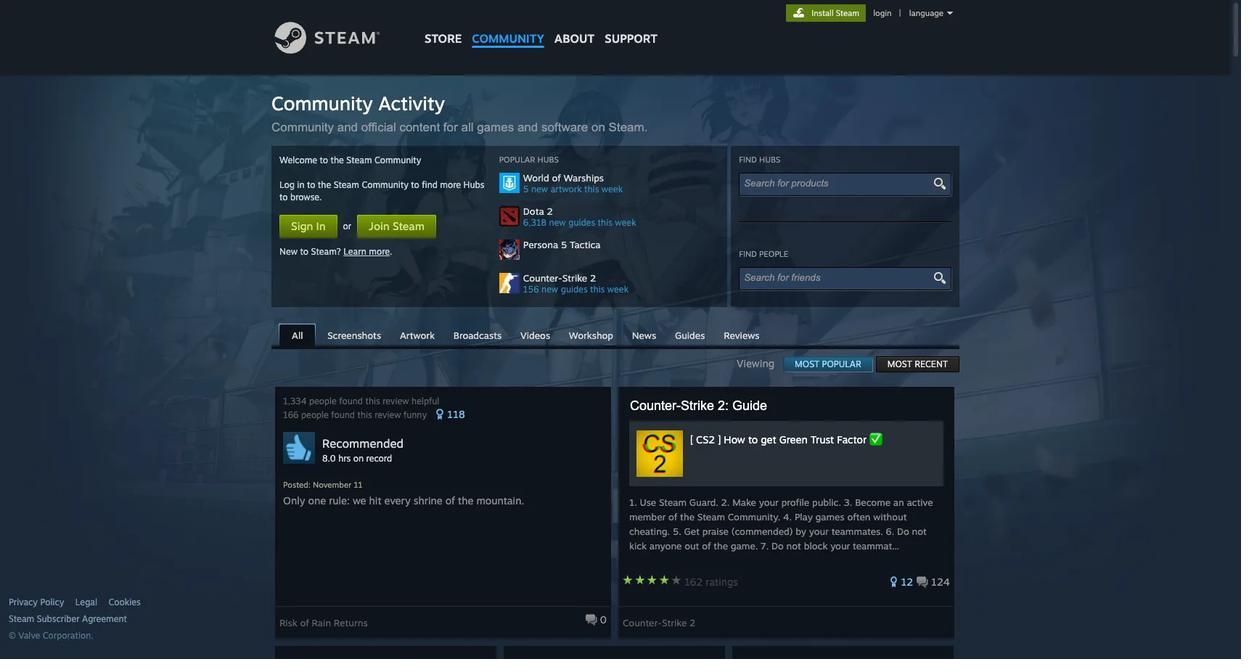 Task type: vqa. For each thing, say whether or not it's contained in the screenshot.
the top On
yes



Task type: describe. For each thing, give the bounding box(es) containing it.
0 vertical spatial do
[[898, 526, 910, 537]]

1 vertical spatial your
[[809, 526, 829, 537]]

of inside world of warships 5 new artwork this week
[[552, 172, 561, 184]]

1. use steam guard. 2. make your profile public. 3. become an active member of the steam community. 4. play games often without cheating. 5. get praise (commended) by your teammates. 6. do not kick anyone out of the game. 7. do not block your teammat...
[[630, 497, 934, 552]]

games inside 1. use steam guard. 2. make your profile public. 3. become an active member of the steam community. 4. play games often without cheating. 5. get praise (commended) by your teammates. 6. do not kick anyone out of the game. 7. do not block your teammat...
[[816, 511, 845, 523]]

guides link
[[668, 325, 713, 345]]

world of warships link
[[523, 172, 719, 184]]

all
[[292, 330, 303, 341]]

welcome
[[280, 155, 317, 166]]

sign
[[291, 219, 313, 233]]

this inside world of warships 5 new artwork this week
[[585, 184, 599, 195]]

2 horizontal spatial your
[[831, 540, 851, 552]]

rain
[[312, 617, 331, 629]]

block
[[804, 540, 828, 552]]

steam.
[[609, 121, 648, 134]]

get
[[684, 526, 700, 537]]

11
[[354, 480, 363, 490]]

games inside community activity community and official content for all games and software on steam.
[[477, 121, 514, 134]]

week inside dota 2 6,318 new guides this week
[[615, 217, 637, 228]]

of inside posted: november 11 only one rule: we hit every shrine of the mountain.
[[446, 495, 455, 507]]

118
[[448, 408, 465, 420]]

support link
[[600, 0, 663, 49]]

welcome to the steam community
[[280, 155, 421, 166]]

people for find
[[760, 249, 789, 259]]

1,334
[[283, 396, 307, 407]]

find hubs
[[739, 155, 781, 165]]

active
[[907, 497, 934, 508]]

steam?
[[311, 246, 341, 257]]

by
[[796, 526, 807, 537]]

login
[[874, 8, 892, 18]]

popular hubs
[[499, 155, 559, 165]]

one
[[308, 495, 326, 507]]

1 vertical spatial do
[[772, 540, 784, 552]]

5 inside world of warships 5 new artwork this week
[[523, 184, 529, 195]]

install steam
[[812, 8, 860, 18]]

1 and from the left
[[337, 121, 358, 134]]

trust
[[811, 434, 835, 446]]

use
[[640, 497, 657, 508]]

community up official
[[272, 91, 373, 115]]

profile
[[782, 497, 810, 508]]

counter-strike 2: guide
[[630, 399, 768, 413]]

only
[[283, 495, 305, 507]]

join steam
[[369, 219, 425, 233]]

of right out
[[702, 540, 711, 552]]

1 horizontal spatial popular
[[822, 359, 862, 370]]

store link
[[420, 0, 467, 53]]

1 vertical spatial counter-strike 2 link
[[623, 612, 696, 629]]

(commended)
[[732, 526, 793, 537]]

tactica
[[570, 239, 601, 251]]

make
[[733, 497, 757, 508]]

1 vertical spatial more
[[369, 246, 390, 257]]

this inside the counter-strike 2 156 new guides this week
[[590, 284, 605, 295]]

rule:
[[329, 495, 350, 507]]

new
[[280, 246, 298, 257]]

activity
[[378, 91, 445, 115]]

mountain.
[[477, 495, 525, 507]]

about
[[555, 31, 595, 46]]

counter- for counter-strike 2 156 new guides this week
[[523, 272, 563, 284]]

get
[[761, 434, 777, 446]]

find
[[422, 179, 438, 190]]

2 for counter-strike 2 156 new guides this week
[[590, 272, 596, 284]]

166
[[283, 410, 299, 420]]

124
[[932, 576, 950, 588]]

0 vertical spatial your
[[759, 497, 779, 508]]

guides
[[675, 330, 705, 341]]

1 vertical spatial found
[[331, 410, 355, 420]]

on inside community activity community and official content for all games and software on steam.
[[592, 121, 606, 134]]

community
[[472, 31, 544, 46]]

to down log
[[280, 192, 288, 203]]

to left get
[[749, 434, 758, 446]]

[ cs2 ] how to get green trust factor ✅
[[691, 434, 883, 446]]

out
[[685, 540, 700, 552]]

community up the log in to the steam community to find more hubs to browse.
[[375, 155, 421, 166]]

0 vertical spatial found
[[339, 396, 363, 407]]

in
[[316, 219, 326, 233]]

2 and from the left
[[518, 121, 538, 134]]

community link
[[467, 0, 550, 53]]

2 vertical spatial people
[[301, 410, 329, 420]]

screenshots
[[328, 330, 381, 341]]

week for 2
[[608, 284, 629, 295]]

0 vertical spatial counter-strike 2 link
[[523, 272, 719, 284]]

to right "welcome"
[[320, 155, 328, 166]]

on inside recommended 8.0 hrs on record
[[353, 453, 364, 464]]

risk of rain returns
[[280, 617, 368, 629]]

steam subscriber agreement link
[[9, 614, 268, 625]]

privacy policy link
[[9, 597, 64, 609]]

shrine
[[414, 495, 443, 507]]

all
[[461, 121, 474, 134]]

6.
[[886, 526, 895, 537]]

login link
[[871, 8, 895, 18]]

broadcasts
[[454, 330, 502, 341]]

1 vertical spatial review
[[375, 410, 401, 420]]

persona 5 tactica
[[523, 239, 601, 251]]

member
[[630, 511, 666, 523]]

join steam link
[[357, 215, 436, 238]]

store
[[425, 31, 462, 46]]

how
[[724, 434, 746, 446]]

to right the in
[[307, 179, 315, 190]]

steam up praise
[[698, 511, 725, 523]]

]
[[718, 434, 721, 446]]

sign in
[[291, 219, 326, 233]]

dota 2 6,318 new guides this week
[[523, 205, 637, 228]]

new inside dota 2 6,318 new guides this week
[[549, 217, 566, 228]]

cheating.
[[630, 526, 670, 537]]

0 vertical spatial review
[[383, 396, 409, 407]]

1.
[[630, 497, 637, 508]]

artwork link
[[393, 325, 442, 345]]



Task type: locate. For each thing, give the bounding box(es) containing it.
5
[[523, 184, 529, 195], [561, 239, 567, 251]]

community up join
[[362, 179, 409, 190]]

workshop link
[[562, 325, 621, 345]]

hubs right find
[[464, 179, 485, 190]]

most recent
[[888, 359, 948, 370]]

counter-strike 2 link down the persona 5 tactica 'link'
[[523, 272, 719, 284]]

on right hrs
[[353, 453, 364, 464]]

this inside dota 2 6,318 new guides this week
[[598, 217, 613, 228]]

1 vertical spatial find
[[739, 249, 757, 259]]

counter- left 2:
[[630, 399, 681, 413]]

teammat...
[[853, 540, 900, 552]]

the inside posted: november 11 only one rule: we hit every shrine of the mountain.
[[458, 495, 474, 507]]

©
[[9, 630, 16, 641]]

0 vertical spatial strike
[[563, 272, 588, 284]]

guides up tactica
[[569, 217, 596, 228]]

videos link
[[513, 325, 558, 345]]

legal link
[[75, 597, 97, 609]]

steam inside cookies steam subscriber agreement © valve corporation.
[[9, 614, 34, 624]]

world
[[523, 172, 550, 184]]

0 horizontal spatial hubs
[[464, 179, 485, 190]]

0
[[600, 614, 607, 626]]

or
[[343, 221, 352, 232]]

1,334 people found this review helpful 166 people found this review funny
[[283, 396, 439, 420]]

new for counter-
[[542, 284, 559, 295]]

week up the persona 5 tactica 'link'
[[615, 217, 637, 228]]

1 horizontal spatial 2
[[590, 272, 596, 284]]

reviews
[[724, 330, 760, 341]]

teammates.
[[832, 526, 884, 537]]

legal
[[75, 597, 97, 608]]

0 horizontal spatial on
[[353, 453, 364, 464]]

162
[[685, 576, 703, 588]]

0 vertical spatial new
[[531, 184, 548, 195]]

and up popular hubs
[[518, 121, 538, 134]]

anyone
[[650, 540, 682, 552]]

not down the active
[[912, 526, 927, 537]]

new
[[531, 184, 548, 195], [549, 217, 566, 228], [542, 284, 559, 295]]

steam inside "link"
[[393, 219, 425, 233]]

counter- for counter-strike 2
[[623, 617, 662, 629]]

more right find
[[440, 179, 461, 190]]

1 horizontal spatial hubs
[[538, 155, 559, 165]]

0 vertical spatial not
[[912, 526, 927, 537]]

2 down tactica
[[590, 272, 596, 284]]

2 vertical spatial week
[[608, 284, 629, 295]]

2 most from the left
[[888, 359, 913, 370]]

0 vertical spatial people
[[760, 249, 789, 259]]

0 vertical spatial games
[[477, 121, 514, 134]]

more
[[440, 179, 461, 190], [369, 246, 390, 257]]

counter- down persona
[[523, 272, 563, 284]]

dota 2 link
[[523, 205, 719, 217]]

strike for guide
[[681, 399, 715, 413]]

week
[[602, 184, 623, 195], [615, 217, 637, 228], [608, 284, 629, 295]]

2 vertical spatial 2
[[690, 617, 696, 629]]

week down the persona 5 tactica 'link'
[[608, 284, 629, 295]]

review
[[383, 396, 409, 407], [375, 410, 401, 420]]

november
[[313, 480, 352, 490]]

1 vertical spatial hubs
[[464, 179, 485, 190]]

guide
[[733, 399, 768, 413]]

0 horizontal spatial popular
[[499, 155, 535, 165]]

review up funny
[[383, 396, 409, 407]]

valve
[[18, 630, 40, 641]]

in
[[297, 179, 305, 190]]

1 vertical spatial counter-
[[630, 399, 681, 413]]

156
[[523, 284, 539, 295]]

praise
[[703, 526, 729, 537]]

new inside world of warships 5 new artwork this week
[[531, 184, 548, 195]]

0 horizontal spatial your
[[759, 497, 779, 508]]

counter-strike 2
[[623, 617, 696, 629]]

and
[[337, 121, 358, 134], [518, 121, 538, 134]]

steam down official
[[347, 155, 372, 166]]

1 vertical spatial popular
[[822, 359, 862, 370]]

1 horizontal spatial most
[[888, 359, 913, 370]]

1 vertical spatial week
[[615, 217, 637, 228]]

guides inside the counter-strike 2 156 new guides this week
[[561, 284, 588, 295]]

0 horizontal spatial 5
[[523, 184, 529, 195]]

strike inside the counter-strike 2 156 new guides this week
[[563, 272, 588, 284]]

1 vertical spatial 2
[[590, 272, 596, 284]]

2 find from the top
[[739, 249, 757, 259]]

0 vertical spatial popular
[[499, 155, 535, 165]]

1 horizontal spatial do
[[898, 526, 910, 537]]

hubs up world
[[538, 155, 559, 165]]

0 vertical spatial more
[[440, 179, 461, 190]]

people
[[760, 249, 789, 259], [309, 396, 337, 407], [301, 410, 329, 420]]

subscriber
[[37, 614, 80, 624]]

0 horizontal spatial more
[[369, 246, 390, 257]]

of right risk
[[300, 617, 309, 629]]

hubs
[[538, 155, 559, 165], [464, 179, 485, 190]]

1 vertical spatial on
[[353, 453, 364, 464]]

2 horizontal spatial 2
[[690, 617, 696, 629]]

without
[[874, 511, 907, 523]]

7.
[[761, 540, 769, 552]]

0 vertical spatial hubs
[[538, 155, 559, 165]]

people for 1,334
[[309, 396, 337, 407]]

strike for 156
[[563, 272, 588, 284]]

guard.
[[690, 497, 719, 508]]

5.
[[673, 526, 682, 537]]

0 vertical spatial week
[[602, 184, 623, 195]]

kick
[[630, 540, 647, 552]]

1 vertical spatial new
[[549, 217, 566, 228]]

of inside "link"
[[300, 617, 309, 629]]

policy
[[40, 597, 64, 608]]

1 vertical spatial 5
[[561, 239, 567, 251]]

1 horizontal spatial not
[[912, 526, 927, 537]]

review left funny
[[375, 410, 401, 420]]

most left recent
[[888, 359, 913, 370]]

8.0
[[322, 453, 336, 464]]

recent
[[915, 359, 948, 370]]

1 horizontal spatial on
[[592, 121, 606, 134]]

1 horizontal spatial games
[[816, 511, 845, 523]]

on left steam.
[[592, 121, 606, 134]]

do right 7.
[[772, 540, 784, 552]]

software
[[542, 121, 588, 134]]

most popular
[[795, 359, 862, 370]]

1 horizontal spatial more
[[440, 179, 461, 190]]

most for most recent
[[888, 359, 913, 370]]

strike left 2:
[[681, 399, 715, 413]]

guides right 156
[[561, 284, 588, 295]]

find for find people
[[739, 249, 757, 259]]

language
[[910, 8, 944, 18]]

community inside the log in to the steam community to find more hubs to browse.
[[362, 179, 409, 190]]

0 vertical spatial find
[[739, 155, 757, 165]]

hit
[[369, 495, 382, 507]]

most right viewing
[[795, 359, 820, 370]]

1 vertical spatial not
[[787, 540, 802, 552]]

steam right install
[[836, 8, 860, 18]]

videos
[[521, 330, 550, 341]]

new right 156
[[542, 284, 559, 295]]

1 vertical spatial games
[[816, 511, 845, 523]]

strike down tactica
[[563, 272, 588, 284]]

2 inside the counter-strike 2 156 new guides this week
[[590, 272, 596, 284]]

find
[[739, 155, 757, 165], [739, 249, 757, 259]]

counter- inside the counter-strike 2 156 new guides this week
[[523, 272, 563, 284]]

more right learn
[[369, 246, 390, 257]]

0 horizontal spatial most
[[795, 359, 820, 370]]

games right the all
[[477, 121, 514, 134]]

artwork
[[551, 184, 582, 195]]

recommended
[[322, 436, 404, 451]]

most popular link
[[784, 357, 873, 373]]

0 vertical spatial guides
[[569, 217, 596, 228]]

strike down 162 at the bottom
[[662, 617, 687, 629]]

your down teammates.
[[831, 540, 851, 552]]

new inside the counter-strike 2 156 new guides this week
[[542, 284, 559, 295]]

log in to the steam community to find more hubs to browse.
[[280, 179, 485, 203]]

1 vertical spatial people
[[309, 396, 337, 407]]

counter- for counter-strike 2: guide
[[630, 399, 681, 413]]

to left find
[[411, 179, 420, 190]]

hrs
[[338, 453, 351, 464]]

counter-strike 2 link down 162 at the bottom
[[623, 612, 696, 629]]

1 vertical spatial guides
[[561, 284, 588, 295]]

1 find from the top
[[739, 155, 757, 165]]

new for world
[[531, 184, 548, 195]]

found
[[339, 396, 363, 407], [331, 410, 355, 420]]

more inside the log in to the steam community to find more hubs to browse.
[[440, 179, 461, 190]]

persona 5 tactica link
[[523, 239, 719, 251]]

cookies
[[109, 597, 141, 608]]

0 horizontal spatial 2
[[547, 205, 553, 217]]

your up the community. at the bottom right
[[759, 497, 779, 508]]

most for most popular
[[795, 359, 820, 370]]

workshop
[[569, 330, 614, 341]]

not down by
[[787, 540, 802, 552]]

cs2
[[696, 434, 715, 446]]

log
[[280, 179, 295, 190]]

2 vertical spatial strike
[[662, 617, 687, 629]]

community up "welcome"
[[272, 121, 334, 134]]

guides inside dota 2 6,318 new guides this week
[[569, 217, 596, 228]]

0 horizontal spatial games
[[477, 121, 514, 134]]

the up get
[[680, 511, 695, 523]]

the up 'browse.'
[[318, 179, 331, 190]]

the right "welcome"
[[331, 155, 344, 166]]

None text field
[[744, 272, 934, 283]]

find for find hubs
[[739, 155, 757, 165]]

returns
[[334, 617, 368, 629]]

5 left tactica
[[561, 239, 567, 251]]

to right new
[[300, 246, 309, 257]]

steam inside the log in to the steam community to find more hubs to browse.
[[334, 179, 359, 190]]

steam down the welcome to the steam community
[[334, 179, 359, 190]]

games down public.
[[816, 511, 845, 523]]

of up 5.
[[669, 511, 678, 523]]

week inside world of warships 5 new artwork this week
[[602, 184, 623, 195]]

1 horizontal spatial 5
[[561, 239, 567, 251]]

recommended 8.0 hrs on record
[[322, 436, 404, 464]]

the left mountain.
[[458, 495, 474, 507]]

new up persona 5 tactica
[[549, 217, 566, 228]]

counter- right "0"
[[623, 617, 662, 629]]

the down praise
[[714, 540, 728, 552]]

None text field
[[744, 178, 934, 189]]

week for warships
[[602, 184, 623, 195]]

2 for counter-strike 2
[[690, 617, 696, 629]]

0 vertical spatial 5
[[523, 184, 529, 195]]

steam right join
[[393, 219, 425, 233]]

counter-strike 2 156 new guides this week
[[523, 272, 629, 295]]

reviews link
[[717, 325, 767, 345]]

1 vertical spatial strike
[[681, 399, 715, 413]]

about link
[[550, 0, 600, 49]]

0 vertical spatial on
[[592, 121, 606, 134]]

helpful
[[412, 396, 439, 407]]

1 most from the left
[[795, 359, 820, 370]]

week up dota 2 link
[[602, 184, 623, 195]]

support
[[605, 31, 658, 46]]

.
[[390, 246, 392, 257]]

hubs
[[760, 155, 781, 165]]

sign in link
[[280, 215, 337, 238]]

0 horizontal spatial and
[[337, 121, 358, 134]]

and left official
[[337, 121, 358, 134]]

2 vertical spatial new
[[542, 284, 559, 295]]

your up block
[[809, 526, 829, 537]]

privacy policy
[[9, 597, 64, 608]]

2 inside dota 2 6,318 new guides this week
[[547, 205, 553, 217]]

2 vertical spatial counter-
[[623, 617, 662, 629]]

1 horizontal spatial and
[[518, 121, 538, 134]]

the inside the log in to the steam community to find more hubs to browse.
[[318, 179, 331, 190]]

12
[[901, 576, 914, 588]]

privacy
[[9, 597, 38, 608]]

steam down privacy
[[9, 614, 34, 624]]

community.
[[728, 511, 781, 523]]

steam right use
[[659, 497, 687, 508]]

5 up dota
[[523, 184, 529, 195]]

official
[[361, 121, 396, 134]]

counter-strike 2 link
[[523, 272, 719, 284], [623, 612, 696, 629]]

1 horizontal spatial your
[[809, 526, 829, 537]]

new to steam? learn more .
[[280, 246, 392, 257]]

we
[[353, 495, 366, 507]]

of right world
[[552, 172, 561, 184]]

persona
[[523, 239, 559, 251]]

0 vertical spatial 2
[[547, 205, 553, 217]]

0 horizontal spatial do
[[772, 540, 784, 552]]

hubs inside the log in to the steam community to find more hubs to browse.
[[464, 179, 485, 190]]

of right shrine at the bottom
[[446, 495, 455, 507]]

0 vertical spatial counter-
[[523, 272, 563, 284]]

do right 6.
[[898, 526, 910, 537]]

2 vertical spatial your
[[831, 540, 851, 552]]

2 right dota
[[547, 205, 553, 217]]

2 down 162 at the bottom
[[690, 617, 696, 629]]

login | language
[[874, 8, 944, 18]]

None image field
[[932, 177, 948, 190], [932, 272, 948, 285], [932, 177, 948, 190], [932, 272, 948, 285]]

0 horizontal spatial not
[[787, 540, 802, 552]]

become
[[855, 497, 891, 508]]

new up dota
[[531, 184, 548, 195]]

week inside the counter-strike 2 156 new guides this week
[[608, 284, 629, 295]]



